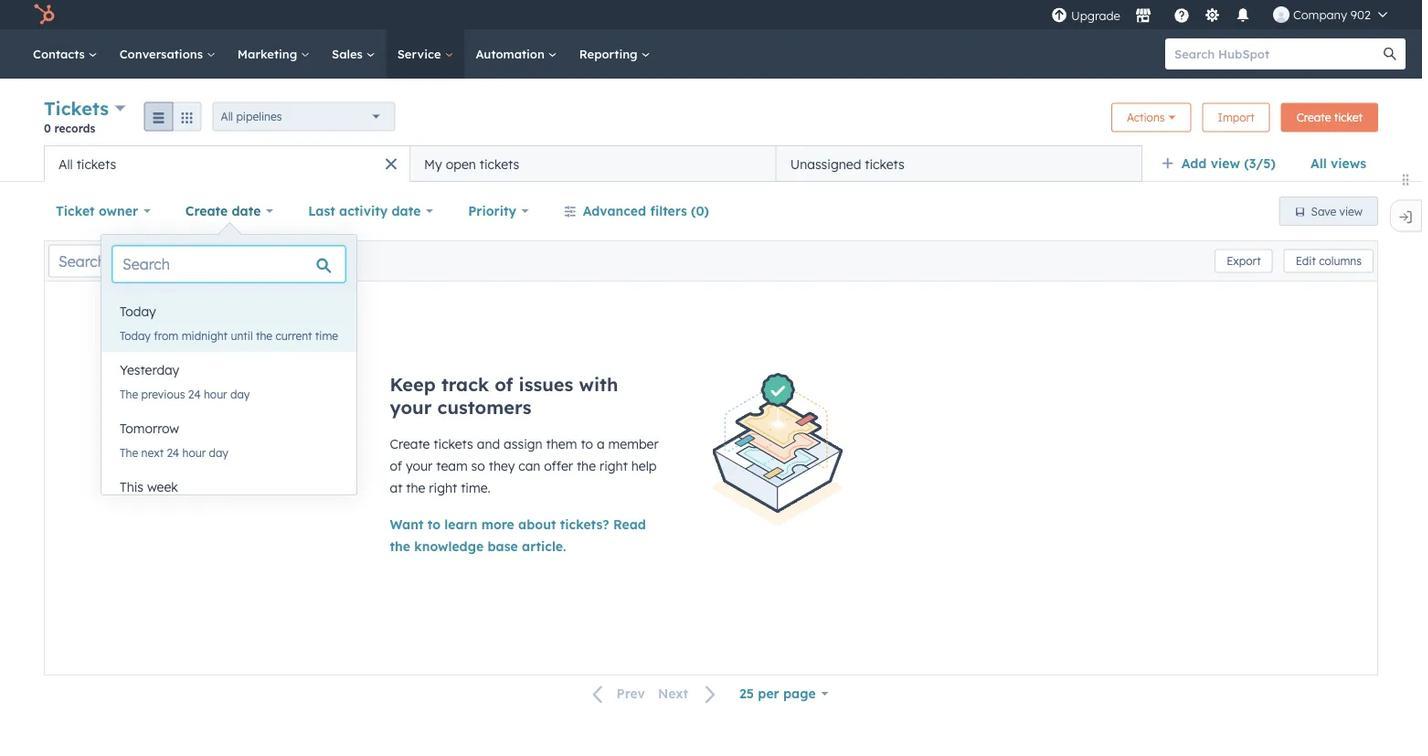 Task type: locate. For each thing, give the bounding box(es) containing it.
priority
[[468, 203, 516, 219]]

1 today from the top
[[120, 303, 156, 319]]

marketing link
[[226, 29, 321, 79]]

0 vertical spatial your
[[390, 396, 432, 419]]

day inside tomorrow the next 24 hour day
[[209, 446, 228, 459]]

1 horizontal spatial all
[[221, 110, 233, 123]]

0 vertical spatial to
[[581, 436, 593, 452]]

and
[[477, 436, 500, 452]]

group
[[144, 102, 202, 131]]

(0)
[[691, 203, 709, 219]]

ticket owner button
[[44, 193, 163, 229]]

day up this week button
[[209, 446, 228, 459]]

tickets up team
[[434, 436, 473, 452]]

hour inside yesterday the previous 24 hour day
[[204, 387, 227, 401]]

my
[[424, 156, 442, 172]]

1 vertical spatial your
[[406, 458, 433, 474]]

tickets for all tickets
[[76, 156, 116, 172]]

group inside tickets banner
[[144, 102, 202, 131]]

view for add
[[1211, 155, 1240, 171]]

a
[[597, 436, 605, 452]]

tickets inside create tickets and assign them to a member of your team so they can offer the right help at the right time.
[[434, 436, 473, 452]]

date inside create date dropdown button
[[232, 203, 261, 219]]

1 vertical spatial view
[[1340, 204, 1363, 218]]

the for tomorrow
[[120, 446, 138, 459]]

of
[[495, 373, 513, 396], [390, 458, 402, 474]]

settings image
[[1204, 8, 1221, 24]]

0 vertical spatial view
[[1211, 155, 1240, 171]]

hubspot image
[[33, 4, 55, 26]]

them
[[546, 436, 577, 452]]

add
[[1182, 155, 1207, 171]]

this week button
[[101, 469, 357, 505]]

pagination navigation
[[582, 682, 728, 706]]

1 date from the left
[[232, 203, 261, 219]]

all inside "all tickets" button
[[58, 156, 73, 172]]

1 vertical spatial today
[[120, 329, 151, 342]]

0 horizontal spatial all
[[58, 156, 73, 172]]

hour
[[204, 387, 227, 401], [182, 446, 206, 459]]

1 vertical spatial 24
[[167, 446, 179, 459]]

2 horizontal spatial all
[[1311, 155, 1327, 171]]

0 horizontal spatial create
[[185, 203, 228, 219]]

1 the from the top
[[120, 387, 138, 401]]

2 horizontal spatial create
[[1297, 111, 1331, 124]]

create up at
[[390, 436, 430, 452]]

0 vertical spatial create
[[1297, 111, 1331, 124]]

your left track
[[390, 396, 432, 419]]

marketplaces button
[[1124, 0, 1163, 29]]

page
[[783, 686, 816, 702]]

all down 0 records
[[58, 156, 73, 172]]

0 horizontal spatial day
[[209, 446, 228, 459]]

1 horizontal spatial of
[[495, 373, 513, 396]]

so
[[471, 458, 485, 474]]

0 horizontal spatial to
[[427, 516, 441, 532]]

create ticket
[[1297, 111, 1363, 124]]

your left team
[[406, 458, 433, 474]]

service link
[[386, 29, 465, 79]]

upgrade
[[1071, 8, 1121, 23]]

of right track
[[495, 373, 513, 396]]

1 vertical spatial day
[[209, 446, 228, 459]]

tickets
[[76, 156, 116, 172], [480, 156, 519, 172], [865, 156, 905, 172], [434, 436, 473, 452]]

open
[[446, 156, 476, 172]]

owner
[[99, 203, 138, 219]]

all
[[221, 110, 233, 123], [1311, 155, 1327, 171], [58, 156, 73, 172]]

create for create tickets and assign them to a member of your team so they can offer the right help at the right time.
[[390, 436, 430, 452]]

tomorrow
[[120, 420, 179, 436]]

1 horizontal spatial view
[[1340, 204, 1363, 218]]

conversations link
[[109, 29, 226, 79]]

all for all pipelines
[[221, 110, 233, 123]]

0 horizontal spatial view
[[1211, 155, 1240, 171]]

day inside yesterday the previous 24 hour day
[[230, 387, 250, 401]]

want to learn more about tickets? read the knowledge base article. link
[[390, 516, 646, 554]]

1 vertical spatial hour
[[182, 446, 206, 459]]

0 horizontal spatial date
[[232, 203, 261, 219]]

columns
[[1319, 254, 1362, 268]]

all left pipelines
[[221, 110, 233, 123]]

all for all tickets
[[58, 156, 73, 172]]

tickets down 'records'
[[76, 156, 116, 172]]

actions button
[[1111, 103, 1192, 132]]

all tickets
[[58, 156, 116, 172]]

1 horizontal spatial 24
[[188, 387, 201, 401]]

date down "all tickets" button
[[232, 203, 261, 219]]

24 right previous
[[188, 387, 201, 401]]

the inside yesterday the previous 24 hour day
[[120, 387, 138, 401]]

tickets for create tickets and assign them to a member of your team so they can offer the right help at the right time.
[[434, 436, 473, 452]]

0 vertical spatial hour
[[204, 387, 227, 401]]

my open tickets
[[424, 156, 519, 172]]

the left next
[[120, 446, 138, 459]]

hour for yesterday
[[204, 387, 227, 401]]

0 horizontal spatial 24
[[167, 446, 179, 459]]

2 vertical spatial create
[[390, 436, 430, 452]]

help button
[[1166, 0, 1197, 29]]

of inside keep track of issues with your customers
[[495, 373, 513, 396]]

25
[[740, 686, 754, 702]]

1 vertical spatial create
[[185, 203, 228, 219]]

hour up tomorrow button
[[204, 387, 227, 401]]

2 the from the top
[[120, 446, 138, 459]]

company 902 button
[[1262, 0, 1399, 29]]

my open tickets button
[[410, 145, 776, 182]]

current
[[276, 329, 312, 342]]

the down yesterday
[[120, 387, 138, 401]]

create
[[1297, 111, 1331, 124], [185, 203, 228, 219], [390, 436, 430, 452]]

create down "all tickets" button
[[185, 203, 228, 219]]

hour inside tomorrow the next 24 hour day
[[182, 446, 206, 459]]

offer
[[544, 458, 573, 474]]

save view
[[1311, 204, 1363, 218]]

tickets
[[44, 97, 109, 120]]

0 vertical spatial right
[[600, 458, 628, 474]]

edit columns button
[[1284, 249, 1374, 273]]

unassigned tickets
[[790, 156, 905, 172]]

the right until
[[256, 329, 272, 342]]

of up at
[[390, 458, 402, 474]]

0 vertical spatial the
[[120, 387, 138, 401]]

view
[[1211, 155, 1240, 171], [1340, 204, 1363, 218]]

the
[[256, 329, 272, 342], [577, 458, 596, 474], [406, 480, 425, 496], [390, 538, 410, 554]]

all views
[[1311, 155, 1367, 171]]

to left a
[[581, 436, 593, 452]]

right down team
[[429, 480, 457, 496]]

list box
[[101, 293, 357, 527]]

today
[[120, 303, 156, 319], [120, 329, 151, 342]]

this
[[120, 479, 144, 495]]

tickets right 'unassigned'
[[865, 156, 905, 172]]

day up tomorrow button
[[230, 387, 250, 401]]

0 vertical spatial today
[[120, 303, 156, 319]]

filters
[[650, 203, 687, 219]]

0 vertical spatial of
[[495, 373, 513, 396]]

view right add
[[1211, 155, 1240, 171]]

tickets inside button
[[865, 156, 905, 172]]

tickets banner
[[44, 95, 1378, 145]]

24 right next
[[167, 446, 179, 459]]

list box containing today
[[101, 293, 357, 527]]

1 horizontal spatial day
[[230, 387, 250, 401]]

1 vertical spatial to
[[427, 516, 441, 532]]

create inside button
[[1297, 111, 1331, 124]]

0 vertical spatial 24
[[188, 387, 201, 401]]

create tickets and assign them to a member of your team so they can offer the right help at the right time.
[[390, 436, 659, 496]]

view inside save view button
[[1340, 204, 1363, 218]]

prev button
[[582, 682, 652, 706]]

0 vertical spatial day
[[230, 387, 250, 401]]

24 inside yesterday the previous 24 hour day
[[188, 387, 201, 401]]

date
[[232, 203, 261, 219], [392, 203, 421, 219]]

company 902
[[1293, 7, 1371, 22]]

today up the from
[[120, 303, 156, 319]]

next
[[141, 446, 164, 459]]

until
[[231, 329, 253, 342]]

create ticket button
[[1281, 103, 1378, 132]]

1 vertical spatial of
[[390, 458, 402, 474]]

conversations
[[119, 46, 206, 61]]

1 vertical spatial the
[[120, 446, 138, 459]]

today left the from
[[120, 329, 151, 342]]

all inside all views link
[[1311, 155, 1327, 171]]

1 horizontal spatial to
[[581, 436, 593, 452]]

add view (3/5)
[[1182, 155, 1276, 171]]

all left views
[[1311, 155, 1327, 171]]

24 inside tomorrow the next 24 hour day
[[167, 446, 179, 459]]

2 date from the left
[[392, 203, 421, 219]]

tomorrow button
[[101, 410, 357, 447]]

view inside add view (3/5) popup button
[[1211, 155, 1240, 171]]

date right activity
[[392, 203, 421, 219]]

menu
[[1049, 0, 1400, 29]]

view right save at top right
[[1340, 204, 1363, 218]]

marketplaces image
[[1135, 8, 1152, 25]]

to up "knowledge"
[[427, 516, 441, 532]]

the right 'offer'
[[577, 458, 596, 474]]

1 horizontal spatial create
[[390, 436, 430, 452]]

create left ticket
[[1297, 111, 1331, 124]]

0 horizontal spatial of
[[390, 458, 402, 474]]

article.
[[522, 538, 566, 554]]

per
[[758, 686, 779, 702]]

create inside dropdown button
[[185, 203, 228, 219]]

priority button
[[456, 193, 541, 229]]

your
[[390, 396, 432, 419], [406, 458, 433, 474]]

search button
[[1375, 38, 1406, 69]]

1 horizontal spatial date
[[392, 203, 421, 219]]

the inside tomorrow the next 24 hour day
[[120, 446, 138, 459]]

0 horizontal spatial right
[[429, 480, 457, 496]]

right
[[600, 458, 628, 474], [429, 480, 457, 496]]

all inside all pipelines popup button
[[221, 110, 233, 123]]

hour right next
[[182, 446, 206, 459]]

902
[[1351, 7, 1371, 22]]

right down a
[[600, 458, 628, 474]]

create inside create tickets and assign them to a member of your team so they can offer the right help at the right time.
[[390, 436, 430, 452]]

the down want
[[390, 538, 410, 554]]

to
[[581, 436, 593, 452], [427, 516, 441, 532]]



Task type: describe. For each thing, give the bounding box(es) containing it.
edit
[[1296, 254, 1316, 268]]

your inside create tickets and assign them to a member of your team so they can offer the right help at the right time.
[[406, 458, 433, 474]]

view for save
[[1340, 204, 1363, 218]]

the inside want to learn more about tickets? read the knowledge base article.
[[390, 538, 410, 554]]

of inside create tickets and assign them to a member of your team so they can offer the right help at the right time.
[[390, 458, 402, 474]]

hour for tomorrow
[[182, 446, 206, 459]]

upgrade image
[[1051, 8, 1068, 24]]

today today from midnight until the current time
[[120, 303, 338, 342]]

tickets?
[[560, 516, 609, 532]]

notifications image
[[1235, 8, 1251, 25]]

settings link
[[1201, 5, 1224, 24]]

date inside last activity date 'popup button'
[[392, 203, 421, 219]]

the right at
[[406, 480, 425, 496]]

25 per page
[[740, 686, 816, 702]]

member
[[608, 436, 659, 452]]

2 today from the top
[[120, 329, 151, 342]]

with
[[579, 373, 618, 396]]

yesterday
[[120, 362, 179, 378]]

ticket
[[56, 203, 95, 219]]

issues
[[519, 373, 573, 396]]

read
[[613, 516, 646, 532]]

time.
[[461, 480, 491, 496]]

automation
[[476, 46, 548, 61]]

search image
[[1384, 48, 1397, 60]]

(3/5)
[[1244, 155, 1276, 171]]

1 vertical spatial right
[[429, 480, 457, 496]]

help image
[[1174, 8, 1190, 25]]

to inside create tickets and assign them to a member of your team so they can offer the right help at the right time.
[[581, 436, 593, 452]]

advanced
[[583, 203, 646, 219]]

export
[[1227, 254, 1261, 268]]

mateo roberts image
[[1273, 6, 1290, 23]]

yesterday button
[[101, 352, 357, 388]]

contacts link
[[22, 29, 109, 79]]

1 horizontal spatial right
[[600, 458, 628, 474]]

reporting
[[579, 46, 641, 61]]

this week
[[120, 479, 178, 495]]

previous
[[141, 387, 185, 401]]

more
[[481, 516, 514, 532]]

all pipelines
[[221, 110, 282, 123]]

the for yesterday
[[120, 387, 138, 401]]

save
[[1311, 204, 1337, 218]]

actions
[[1127, 111, 1165, 124]]

marketing
[[237, 46, 301, 61]]

menu containing company 902
[[1049, 0, 1400, 29]]

want to learn more about tickets? read the knowledge base article.
[[390, 516, 646, 554]]

sales
[[332, 46, 366, 61]]

tomorrow the next 24 hour day
[[120, 420, 228, 459]]

to inside want to learn more about tickets? read the knowledge base article.
[[427, 516, 441, 532]]

add view (3/5) button
[[1150, 145, 1299, 182]]

sales link
[[321, 29, 386, 79]]

notifications button
[[1227, 0, 1259, 29]]

tickets right open
[[480, 156, 519, 172]]

hubspot link
[[22, 4, 69, 26]]

about
[[518, 516, 556, 532]]

tickets for unassigned tickets
[[865, 156, 905, 172]]

activity
[[339, 203, 388, 219]]

advanced filters (0)
[[583, 203, 709, 219]]

Search search field
[[112, 246, 346, 282]]

your inside keep track of issues with your customers
[[390, 396, 432, 419]]

next
[[658, 686, 688, 702]]

all tickets button
[[44, 145, 410, 182]]

assign
[[504, 436, 543, 452]]

the inside today today from midnight until the current time
[[256, 329, 272, 342]]

24 for tomorrow
[[167, 446, 179, 459]]

automation link
[[465, 29, 568, 79]]

next button
[[652, 682, 728, 706]]

create for create ticket
[[1297, 111, 1331, 124]]

time
[[315, 329, 338, 342]]

midnight
[[182, 329, 228, 342]]

save view button
[[1279, 197, 1378, 226]]

records
[[54, 121, 95, 135]]

import button
[[1202, 103, 1270, 132]]

week
[[147, 479, 178, 495]]

24 for yesterday
[[188, 387, 201, 401]]

25 per page button
[[728, 675, 840, 712]]

prev
[[617, 686, 645, 702]]

at
[[390, 480, 403, 496]]

unassigned tickets button
[[776, 145, 1142, 182]]

day for tomorrow
[[209, 446, 228, 459]]

they
[[489, 458, 515, 474]]

all for all views
[[1311, 155, 1327, 171]]

contacts
[[33, 46, 88, 61]]

can
[[519, 458, 541, 474]]

views
[[1331, 155, 1367, 171]]

company
[[1293, 7, 1347, 22]]

create for create date
[[185, 203, 228, 219]]

customers
[[437, 396, 532, 419]]

track
[[441, 373, 489, 396]]

pipelines
[[236, 110, 282, 123]]

team
[[436, 458, 468, 474]]

Search ID, name, or description search field
[[48, 245, 264, 277]]

all views link
[[1299, 145, 1378, 182]]

Search HubSpot search field
[[1165, 38, 1389, 69]]

base
[[488, 538, 518, 554]]

0 records
[[44, 121, 95, 135]]

knowledge
[[414, 538, 484, 554]]

reporting link
[[568, 29, 661, 79]]

service
[[397, 46, 445, 61]]

last activity date
[[308, 203, 421, 219]]

import
[[1218, 111, 1255, 124]]

help
[[631, 458, 657, 474]]

day for yesterday
[[230, 387, 250, 401]]



Task type: vqa. For each thing, say whether or not it's contained in the screenshot.
to
yes



